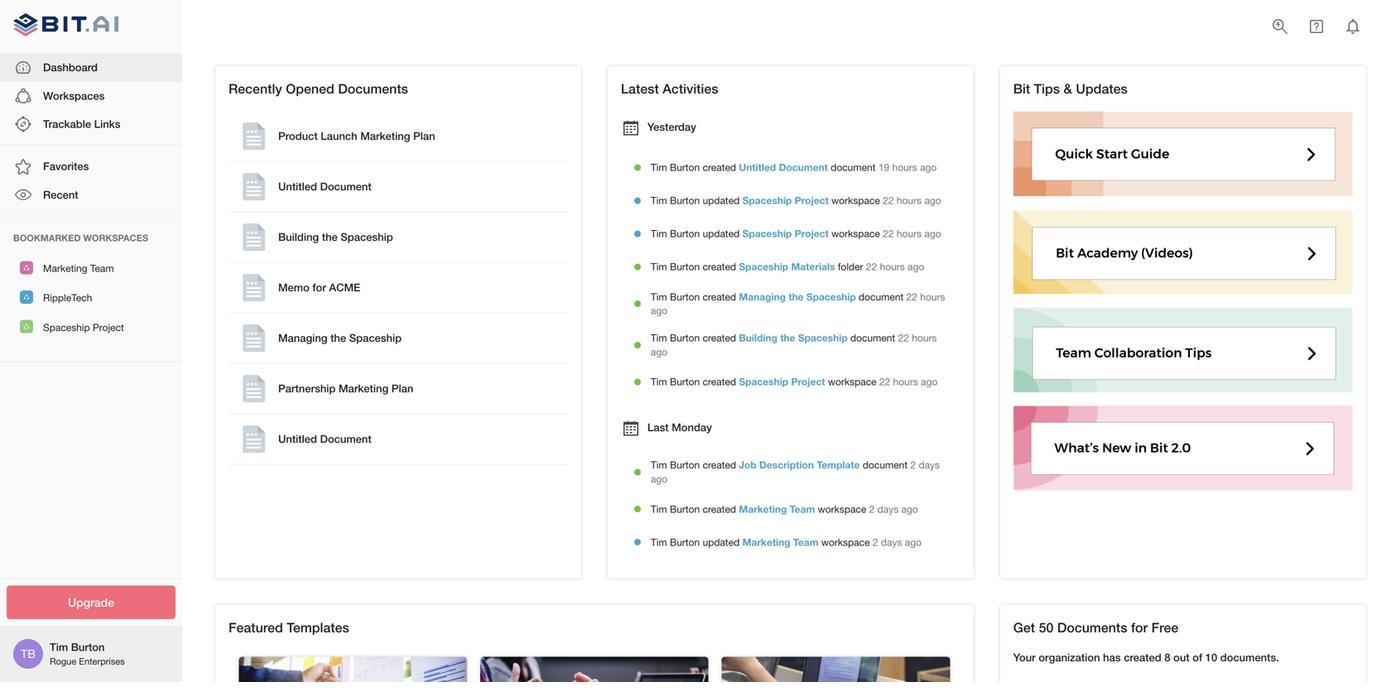 Task type: locate. For each thing, give the bounding box(es) containing it.
0 vertical spatial untitled document
[[278, 180, 372, 193]]

1 vertical spatial tim burton updated spaceship project workspace 22 hours ago
[[651, 228, 942, 239]]

document for managing the spaceship
[[859, 291, 904, 303]]

days for tim burton updated marketing team workspace 2 days ago
[[881, 537, 903, 548]]

managing the spaceship link up partnership marketing plan link at the bottom left
[[232, 317, 565, 360]]

1 vertical spatial for
[[1132, 620, 1148, 636]]

marketing
[[361, 129, 410, 142], [43, 263, 87, 274], [339, 382, 389, 395], [739, 504, 787, 515], [743, 537, 791, 548]]

1 vertical spatial building the spaceship link
[[739, 332, 848, 344]]

document down launch
[[320, 180, 372, 193]]

updated
[[703, 195, 740, 206], [703, 228, 740, 239], [703, 537, 740, 548]]

workspace for middle spaceship project link
[[832, 228, 880, 239]]

description
[[760, 459, 814, 471]]

hours for untitled document link related to tim burton
[[893, 162, 918, 173]]

untitled document link
[[739, 162, 828, 173], [232, 165, 565, 208], [232, 418, 565, 461]]

spaceship
[[743, 195, 792, 206], [743, 228, 792, 239], [341, 231, 393, 243], [739, 261, 789, 273], [807, 291, 856, 303], [43, 322, 90, 333], [349, 332, 402, 344], [799, 332, 848, 344], [739, 376, 789, 388]]

documents up product launch marketing plan
[[338, 81, 408, 97]]

2 vertical spatial team
[[794, 537, 819, 548]]

has
[[1104, 652, 1121, 664]]

0 vertical spatial days
[[919, 459, 940, 471]]

building the spaceship
[[278, 231, 393, 243]]

marketing team
[[43, 263, 114, 274]]

project down rippletech button at the left of page
[[93, 322, 124, 333]]

0 vertical spatial for
[[313, 281, 326, 294]]

untitled document link for tim burton
[[739, 162, 828, 173]]

bookmarked
[[13, 233, 81, 244]]

0 vertical spatial building the spaceship link
[[232, 216, 565, 259]]

0 vertical spatial documents
[[338, 81, 408, 97]]

burton inside tim burton rogue enterprises
[[71, 641, 105, 654]]

1 horizontal spatial building the spaceship link
[[739, 332, 848, 344]]

featured
[[229, 620, 283, 636]]

tim burton updated marketing team workspace 2 days ago
[[651, 537, 922, 548]]

0 vertical spatial tim burton updated spaceship project workspace 22 hours ago
[[651, 195, 942, 206]]

marketing team link
[[739, 504, 815, 515], [743, 537, 819, 548]]

the down acme
[[331, 332, 346, 344]]

managing up partnership
[[278, 332, 328, 344]]

trackable
[[43, 118, 91, 130]]

recent
[[43, 188, 78, 201]]

marketing down tim burton created marketing team workspace 2 days ago
[[743, 537, 791, 548]]

yesterday
[[648, 120, 697, 133]]

marketing inside product launch marketing plan link
[[361, 129, 410, 142]]

plan
[[413, 129, 435, 142], [392, 382, 414, 395]]

0 vertical spatial managing
[[739, 291, 786, 303]]

project down tim burton created building the spaceship document
[[792, 376, 826, 388]]

created for marketing team
[[703, 504, 737, 515]]

1 vertical spatial 2
[[870, 504, 875, 515]]

1 updated from the top
[[703, 195, 740, 206]]

1 22 hours ago from the top
[[651, 291, 946, 317]]

tim burton updated spaceship project workspace 22 hours ago
[[651, 195, 942, 206], [651, 228, 942, 239]]

1 vertical spatial document
[[320, 180, 372, 193]]

tips
[[1034, 81, 1060, 97]]

1 vertical spatial documents
[[1058, 620, 1128, 636]]

🎨 ux permission to record image
[[481, 657, 709, 683]]

bit tips & updates
[[1014, 81, 1128, 97]]

2 vertical spatial days
[[881, 537, 903, 548]]

untitled document down partnership
[[278, 433, 372, 446]]

created for untitled document
[[703, 162, 737, 173]]

untitled document
[[278, 180, 372, 193], [278, 433, 372, 446]]

2 vertical spatial 2
[[873, 537, 879, 548]]

building up memo
[[278, 231, 319, 243]]

spaceship project link
[[743, 195, 829, 206], [743, 228, 829, 239], [739, 376, 826, 388]]

ago
[[920, 162, 937, 173], [925, 195, 942, 206], [925, 228, 942, 239], [908, 261, 925, 273], [651, 305, 668, 317], [651, 346, 668, 358], [921, 376, 938, 388], [651, 473, 668, 485], [902, 504, 919, 515], [905, 537, 922, 548]]

product launch marketing plan link
[[232, 115, 565, 158]]

days for tim burton created marketing team workspace 2 days ago
[[878, 504, 899, 515]]

2 22 hours ago from the top
[[651, 332, 937, 358]]

tim burton updated spaceship project workspace 22 hours ago up tim burton created spaceship materials folder 22 hours ago
[[651, 228, 942, 239]]

project down tim burton created untitled document document 19 hours ago
[[795, 195, 829, 206]]

0 horizontal spatial managing the spaceship link
[[232, 317, 565, 360]]

created for managing the spaceship
[[703, 291, 737, 303]]

team inside marketing team button
[[90, 263, 114, 274]]

marketing up tim burton updated marketing team workspace 2 days ago
[[739, 504, 787, 515]]

last monday
[[648, 421, 712, 434]]

hours for spaceship materials link
[[880, 261, 905, 273]]

for left acme
[[313, 281, 326, 294]]

1 vertical spatial team
[[790, 504, 815, 515]]

building the spaceship link up 'tim burton created spaceship project workspace 22 hours ago'
[[739, 332, 848, 344]]

untitled
[[739, 162, 776, 173], [278, 180, 317, 193], [278, 433, 317, 446]]

days
[[919, 459, 940, 471], [878, 504, 899, 515], [881, 537, 903, 548]]

documents up has
[[1058, 620, 1128, 636]]

project
[[795, 195, 829, 206], [795, 228, 829, 239], [93, 322, 124, 333], [792, 376, 826, 388]]

project up materials
[[795, 228, 829, 239]]

managing down spaceship materials link
[[739, 291, 786, 303]]

2 for tim burton created marketing team workspace 2 days ago
[[870, 504, 875, 515]]

spaceship down memo for acme link at the left of the page
[[349, 332, 402, 344]]

updated up spaceship materials link
[[703, 228, 740, 239]]

1 horizontal spatial managing the spaceship link
[[739, 291, 856, 303]]

spaceship project link down tim burton created untitled document document 19 hours ago
[[743, 195, 829, 206]]

hours
[[893, 162, 918, 173], [897, 195, 922, 206], [897, 228, 922, 239], [880, 261, 905, 273], [921, 291, 946, 303], [912, 332, 937, 344], [894, 376, 919, 388]]

22 hours ago up 'tim burton created spaceship project workspace 22 hours ago'
[[651, 332, 937, 358]]

bit
[[1014, 81, 1031, 97]]

tim burton updated spaceship project workspace 22 hours ago down tim burton created untitled document document 19 hours ago
[[651, 195, 942, 206]]

hours for top spaceship project link
[[897, 195, 922, 206]]

building the spaceship link
[[232, 216, 565, 259], [739, 332, 848, 344]]

documents for 50
[[1058, 620, 1128, 636]]

team up rippletech button at the left of page
[[90, 263, 114, 274]]

team for tim burton created marketing team workspace 2 days ago
[[790, 504, 815, 515]]

1 vertical spatial untitled
[[278, 180, 317, 193]]

bookmarked workspaces
[[13, 233, 148, 244]]

spaceship up tim burton created managing the spaceship document
[[739, 261, 789, 273]]

document left 19
[[779, 162, 828, 173]]

building the spaceship link up memo for acme link at the left of the page
[[232, 216, 565, 259]]

tim burton created building the spaceship document
[[651, 332, 896, 344]]

marketing down the "managing the spaceship" on the left of the page
[[339, 382, 389, 395]]

workspaces
[[83, 233, 148, 244]]

0 horizontal spatial building
[[278, 231, 319, 243]]

updated down tim burton created untitled document document 19 hours ago
[[703, 195, 740, 206]]

untitled document up building the spaceship
[[278, 180, 372, 193]]

1 vertical spatial building
[[739, 332, 778, 344]]

1 vertical spatial 22 hours ago
[[651, 332, 937, 358]]

1 vertical spatial days
[[878, 504, 899, 515]]

the
[[322, 231, 338, 243], [789, 291, 804, 303], [331, 332, 346, 344], [781, 332, 796, 344]]

opened
[[286, 81, 334, 97]]

1 horizontal spatial managing
[[739, 291, 786, 303]]

the down tim burton created managing the spaceship document
[[781, 332, 796, 344]]

1 vertical spatial managing the spaceship link
[[232, 317, 565, 360]]

spaceship project link down tim burton created building the spaceship document
[[739, 376, 826, 388]]

job description template link
[[739, 459, 860, 471]]

document
[[779, 162, 828, 173], [320, 180, 372, 193], [320, 433, 372, 446]]

0 vertical spatial 2
[[911, 459, 916, 471]]

marketing inside marketing team button
[[43, 263, 87, 274]]

marketing team link up tim burton updated marketing team workspace 2 days ago
[[739, 504, 815, 515]]

0 vertical spatial updated
[[703, 195, 740, 206]]

marketing up rippletech
[[43, 263, 87, 274]]

22 hours ago down tim burton created spaceship materials folder 22 hours ago
[[651, 291, 946, 317]]

1 tim burton updated spaceship project workspace 22 hours ago from the top
[[651, 195, 942, 206]]

marketing right launch
[[361, 129, 410, 142]]

spaceship down rippletech
[[43, 322, 90, 333]]

22 hours ago for managing
[[651, 291, 946, 317]]

tim
[[651, 162, 667, 173], [651, 195, 667, 206], [651, 228, 667, 239], [651, 261, 667, 273], [651, 291, 667, 303], [651, 332, 667, 344], [651, 376, 667, 388], [651, 459, 667, 471], [651, 504, 667, 515], [651, 537, 667, 548], [50, 641, 68, 654]]

1 vertical spatial marketing team link
[[743, 537, 819, 548]]

team
[[90, 263, 114, 274], [790, 504, 815, 515], [794, 537, 819, 548]]

1 horizontal spatial documents
[[1058, 620, 1128, 636]]

spaceship project link up spaceship materials link
[[743, 228, 829, 239]]

get
[[1014, 620, 1036, 636]]

2 vertical spatial updated
[[703, 537, 740, 548]]

job
[[739, 459, 757, 471]]

document down partnership marketing plan
[[320, 433, 372, 446]]

spaceship up acme
[[341, 231, 393, 243]]

document
[[831, 162, 876, 173], [859, 291, 904, 303], [851, 332, 896, 344], [863, 459, 908, 471]]

project for top spaceship project link
[[795, 195, 829, 206]]

updated down tim burton created marketing team workspace 2 days ago
[[703, 537, 740, 548]]

dashboard button
[[0, 54, 182, 82]]

2 untitled document from the top
[[278, 433, 372, 446]]

team up tim burton updated marketing team workspace 2 days ago
[[790, 504, 815, 515]]

product
[[278, 129, 318, 142]]

50
[[1039, 620, 1054, 636]]

0 vertical spatial building
[[278, 231, 319, 243]]

documents
[[338, 81, 408, 97], [1058, 620, 1128, 636]]

memo for acme link
[[232, 266, 565, 309]]

0 vertical spatial team
[[90, 263, 114, 274]]

0 horizontal spatial documents
[[338, 81, 408, 97]]

2 vertical spatial spaceship project link
[[739, 376, 826, 388]]

building
[[278, 231, 319, 243], [739, 332, 778, 344]]

memo
[[278, 281, 310, 294]]

team down tim burton created marketing team workspace 2 days ago
[[794, 537, 819, 548]]

1 vertical spatial untitled document
[[278, 433, 372, 446]]

hours for middle spaceship project link
[[897, 228, 922, 239]]

marketing team link for created
[[739, 504, 815, 515]]

spaceship inside button
[[43, 322, 90, 333]]

2
[[911, 459, 916, 471], [870, 504, 875, 515], [873, 537, 879, 548]]

managing
[[739, 291, 786, 303], [278, 332, 328, 344]]

building down tim burton created managing the spaceship document
[[739, 332, 778, 344]]

💵case study template image
[[722, 657, 950, 683]]

managing the spaceship
[[278, 332, 402, 344]]

for left free
[[1132, 620, 1148, 636]]

0 vertical spatial managing the spaceship link
[[739, 291, 856, 303]]

spaceship materials link
[[739, 261, 836, 273]]

1 vertical spatial managing
[[278, 332, 328, 344]]

1 vertical spatial updated
[[703, 228, 740, 239]]

0 vertical spatial spaceship project link
[[743, 195, 829, 206]]

activities
[[663, 81, 719, 97]]

monday
[[672, 421, 712, 434]]

0 vertical spatial marketing team link
[[739, 504, 815, 515]]

managing the spaceship link
[[739, 291, 856, 303], [232, 317, 565, 360]]

1 horizontal spatial building
[[739, 332, 778, 344]]

0 horizontal spatial building the spaceship link
[[232, 216, 565, 259]]

0 vertical spatial 22 hours ago
[[651, 291, 946, 317]]

dashboard
[[43, 61, 98, 74]]

managing the spaceship link down tim burton created spaceship materials folder 22 hours ago
[[739, 291, 856, 303]]

workspace for created's marketing team link
[[818, 504, 867, 515]]

spaceship up spaceship materials link
[[743, 228, 792, 239]]

updates
[[1076, 81, 1128, 97]]

marketing team link down tim burton created marketing team workspace 2 days ago
[[743, 537, 819, 548]]

burton
[[670, 162, 700, 173], [670, 195, 700, 206], [670, 228, 700, 239], [670, 261, 700, 273], [670, 291, 700, 303], [670, 332, 700, 344], [670, 376, 700, 388], [670, 459, 700, 471], [670, 504, 700, 515], [670, 537, 700, 548], [71, 641, 105, 654]]

workspace
[[832, 195, 880, 206], [832, 228, 880, 239], [828, 376, 877, 388], [818, 504, 867, 515], [822, 537, 870, 548]]



Task type: describe. For each thing, give the bounding box(es) containing it.
trackable links button
[[0, 110, 182, 138]]

recently opened documents
[[229, 81, 408, 97]]

2 updated from the top
[[703, 228, 740, 239]]

recently
[[229, 81, 282, 97]]

workspaces
[[43, 89, 105, 102]]

0 vertical spatial document
[[779, 162, 828, 173]]

acme
[[329, 281, 361, 294]]

1 untitled document from the top
[[278, 180, 372, 193]]

upgrade
[[68, 596, 114, 610]]

2 inside 2 days ago
[[911, 459, 916, 471]]

trackable links
[[43, 118, 121, 130]]

ago inside 2 days ago
[[651, 473, 668, 485]]

latest activities
[[621, 81, 719, 97]]

featured templates
[[229, 620, 349, 636]]

3 updated from the top
[[703, 537, 740, 548]]

spaceship project
[[43, 322, 124, 333]]

2 for tim burton updated marketing team workspace 2 days ago
[[873, 537, 879, 548]]

partnership
[[278, 382, 336, 395]]

spaceship project button
[[0, 312, 182, 342]]

tim burton created spaceship project workspace 22 hours ago
[[651, 376, 938, 388]]

8
[[1165, 652, 1171, 664]]

19
[[879, 162, 890, 173]]

of
[[1193, 652, 1203, 664]]

2 days ago
[[651, 459, 940, 485]]

the down tim burton created spaceship materials folder 22 hours ago
[[789, 291, 804, 303]]

last
[[648, 421, 669, 434]]

free
[[1152, 620, 1179, 636]]

2 vertical spatial untitled
[[278, 433, 317, 446]]

latest
[[621, 81, 659, 97]]

workspaces button
[[0, 82, 182, 110]]

10
[[1206, 652, 1218, 664]]

tim burton created job description template document
[[651, 459, 908, 471]]

project for the bottommost spaceship project link
[[792, 376, 826, 388]]

materials
[[792, 261, 836, 273]]

workspace for the bottommost spaceship project link
[[828, 376, 877, 388]]

22 hours ago for building
[[651, 332, 937, 358]]

partnership marketing plan link
[[232, 367, 565, 410]]

product launch marketing plan
[[278, 129, 435, 142]]

documents for opened
[[338, 81, 408, 97]]

launch
[[321, 129, 358, 142]]

0 horizontal spatial managing
[[278, 332, 328, 344]]

documents.
[[1221, 652, 1280, 664]]

2 vertical spatial document
[[320, 433, 372, 446]]

tim inside tim burton rogue enterprises
[[50, 641, 68, 654]]

swot analysis template image
[[239, 657, 467, 683]]

1 vertical spatial plan
[[392, 382, 414, 395]]

tim burton created untitled document document 19 hours ago
[[651, 162, 937, 173]]

2 tim burton updated spaceship project workspace 22 hours ago from the top
[[651, 228, 942, 239]]

organization
[[1039, 652, 1101, 664]]

favorites button
[[0, 153, 182, 181]]

favorites
[[43, 160, 89, 173]]

memo for acme
[[278, 281, 361, 294]]

tim burton created spaceship materials folder 22 hours ago
[[651, 261, 925, 273]]

the up memo for acme
[[322, 231, 338, 243]]

created for building the spaceship
[[703, 332, 737, 344]]

rippletech
[[43, 292, 92, 304]]

spaceship down tim burton created building the spaceship document
[[739, 376, 789, 388]]

links
[[94, 118, 121, 130]]

1 horizontal spatial for
[[1132, 620, 1148, 636]]

project for middle spaceship project link
[[795, 228, 829, 239]]

enterprises
[[79, 656, 125, 667]]

tim burton created managing the spaceship document
[[651, 291, 904, 303]]

created for spaceship materials
[[703, 261, 737, 273]]

recent button
[[0, 181, 182, 209]]

0 horizontal spatial for
[[313, 281, 326, 294]]

spaceship up 'tim burton created spaceship project workspace 22 hours ago'
[[799, 332, 848, 344]]

workspace for top spaceship project link
[[832, 195, 880, 206]]

your
[[1014, 652, 1036, 664]]

0 vertical spatial plan
[[413, 129, 435, 142]]

marketing team button
[[0, 253, 182, 283]]

0 vertical spatial untitled
[[739, 162, 776, 173]]

project inside button
[[93, 322, 124, 333]]

partnership marketing plan
[[278, 382, 414, 395]]

tim burton created marketing team workspace 2 days ago
[[651, 504, 919, 515]]

tb
[[21, 647, 35, 661]]

document for building the spaceship
[[851, 332, 896, 344]]

out
[[1174, 652, 1190, 664]]

rogue
[[50, 656, 76, 667]]

template
[[817, 459, 860, 471]]

created for job description template
[[703, 459, 737, 471]]

untitled document link for recently opened documents
[[232, 165, 565, 208]]

days inside 2 days ago
[[919, 459, 940, 471]]

upgrade button
[[7, 586, 176, 620]]

marketing team link for updated
[[743, 537, 819, 548]]

folder
[[838, 261, 864, 273]]

workspace for marketing team link for updated
[[822, 537, 870, 548]]

spaceship down materials
[[807, 291, 856, 303]]

tim burton rogue enterprises
[[50, 641, 125, 667]]

spaceship down tim burton created untitled document document 19 hours ago
[[743, 195, 792, 206]]

1 vertical spatial spaceship project link
[[743, 228, 829, 239]]

your organization has created 8 out of 10 documents.
[[1014, 652, 1280, 664]]

templates
[[287, 620, 349, 636]]

created for spaceship project
[[703, 376, 737, 388]]

marketing inside partnership marketing plan link
[[339, 382, 389, 395]]

document for job description template
[[863, 459, 908, 471]]

hours for the bottommost spaceship project link
[[894, 376, 919, 388]]

team for tim burton updated marketing team workspace 2 days ago
[[794, 537, 819, 548]]

rippletech button
[[0, 283, 182, 312]]

&
[[1064, 81, 1073, 97]]

get 50 documents for free
[[1014, 620, 1179, 636]]



Task type: vqa. For each thing, say whether or not it's contained in the screenshot.
the bottommost Marketing Team link
yes



